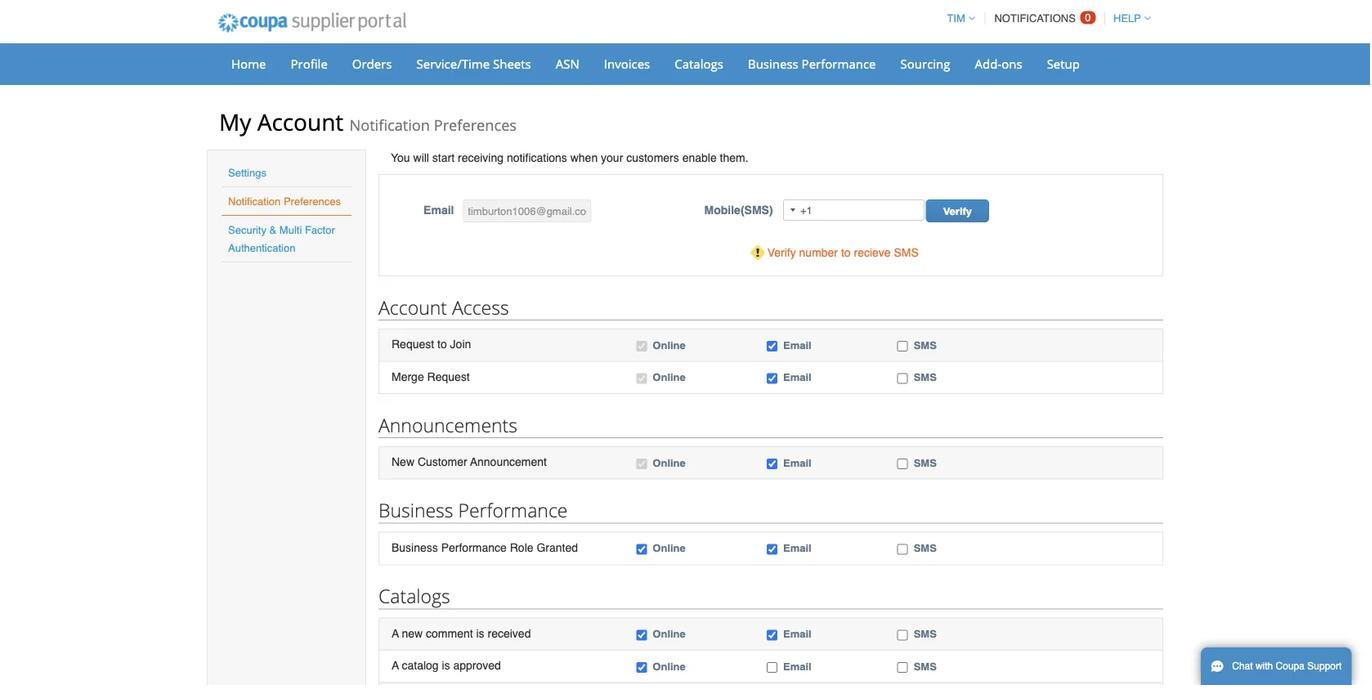 Task type: vqa. For each thing, say whether or not it's contained in the screenshot.
Business
yes



Task type: locate. For each thing, give the bounding box(es) containing it.
0 vertical spatial verify
[[943, 205, 972, 217]]

None checkbox
[[636, 341, 647, 352], [897, 341, 908, 352], [767, 373, 777, 384], [636, 544, 647, 555], [636, 630, 647, 640], [897, 630, 908, 640], [897, 662, 908, 673], [636, 341, 647, 352], [897, 341, 908, 352], [767, 373, 777, 384], [636, 544, 647, 555], [636, 630, 647, 640], [897, 630, 908, 640], [897, 662, 908, 673]]

1 horizontal spatial business performance
[[748, 55, 876, 72]]

1 vertical spatial to
[[437, 338, 447, 351]]

0 horizontal spatial account
[[257, 106, 344, 137]]

3 online from the top
[[653, 457, 686, 469]]

email for a new comment is received
[[783, 628, 811, 640]]

email
[[424, 204, 454, 217], [783, 339, 811, 351], [783, 371, 811, 383], [783, 457, 811, 469], [783, 542, 811, 554], [783, 628, 811, 640], [783, 660, 811, 672]]

mobile(sms)
[[704, 204, 773, 217]]

when
[[570, 151, 598, 164]]

notification down settings "link"
[[228, 195, 281, 207]]

None text field
[[463, 199, 591, 222]]

catalogs up new
[[378, 583, 450, 608]]

online for new customer announcement
[[653, 457, 686, 469]]

your
[[601, 151, 623, 164]]

asn link
[[545, 51, 590, 76]]

them.
[[720, 151, 748, 164]]

request
[[392, 338, 434, 351], [427, 370, 470, 383]]

sms
[[894, 246, 919, 259], [914, 339, 937, 351], [914, 371, 937, 383], [914, 457, 937, 469], [914, 542, 937, 554], [914, 628, 937, 640], [914, 660, 937, 672]]

0 vertical spatial notification
[[349, 115, 430, 135]]

request up merge
[[392, 338, 434, 351]]

to left join
[[437, 338, 447, 351]]

security & multi factor authentication link
[[228, 224, 335, 254]]

&
[[269, 224, 277, 236]]

orders
[[352, 55, 392, 72]]

sourcing link
[[890, 51, 961, 76]]

1 vertical spatial verify
[[767, 246, 796, 259]]

request down join
[[427, 370, 470, 383]]

verify inside button
[[943, 205, 972, 217]]

online for request to join
[[653, 339, 686, 351]]

number
[[799, 246, 838, 259]]

navigation
[[940, 2, 1151, 34]]

preferences up receiving
[[434, 115, 517, 135]]

navigation containing notifications 0
[[940, 2, 1151, 34]]

account
[[257, 106, 344, 137], [378, 294, 447, 320]]

notification up you
[[349, 115, 430, 135]]

business performance role granted
[[392, 541, 578, 554]]

catalogs right invoices
[[675, 55, 723, 72]]

you
[[391, 151, 410, 164]]

0 horizontal spatial business performance
[[378, 498, 568, 523]]

1 horizontal spatial is
[[476, 626, 484, 639]]

asn
[[556, 55, 579, 72]]

catalog
[[402, 659, 439, 672]]

1 horizontal spatial catalogs
[[675, 55, 723, 72]]

sms for is
[[914, 660, 937, 672]]

support
[[1307, 660, 1342, 672]]

6 online from the top
[[653, 660, 686, 672]]

join
[[450, 338, 471, 351]]

1 vertical spatial a
[[392, 659, 399, 672]]

1 horizontal spatial verify
[[943, 205, 972, 217]]

will
[[413, 151, 429, 164]]

2 vertical spatial business
[[392, 541, 438, 554]]

5 online from the top
[[653, 628, 686, 640]]

2 a from the top
[[392, 659, 399, 672]]

1 horizontal spatial account
[[378, 294, 447, 320]]

new
[[392, 455, 414, 469]]

setup
[[1047, 55, 1080, 72]]

is left received
[[476, 626, 484, 639]]

sms for role
[[914, 542, 937, 554]]

enable
[[682, 151, 717, 164]]

0 vertical spatial is
[[476, 626, 484, 639]]

preferences
[[434, 115, 517, 135], [284, 195, 341, 207]]

is
[[476, 626, 484, 639], [442, 659, 450, 672]]

2 online from the top
[[653, 371, 686, 383]]

account down profile link
[[257, 106, 344, 137]]

0 vertical spatial request
[[392, 338, 434, 351]]

verify
[[943, 205, 972, 217], [767, 246, 796, 259]]

1 a from the top
[[392, 626, 399, 639]]

to
[[841, 246, 851, 259], [437, 338, 447, 351]]

help
[[1113, 12, 1141, 25]]

0 horizontal spatial verify
[[767, 246, 796, 259]]

1 vertical spatial business
[[378, 498, 453, 523]]

to left the recieve
[[841, 246, 851, 259]]

notification inside my account notification preferences
[[349, 115, 430, 135]]

0 horizontal spatial catalogs
[[378, 583, 450, 608]]

1 vertical spatial catalogs
[[378, 583, 450, 608]]

new customer announcement
[[392, 455, 547, 469]]

a catalog is approved
[[392, 659, 501, 672]]

performance
[[802, 55, 876, 72], [458, 498, 568, 523], [441, 541, 507, 554]]

0 vertical spatial a
[[392, 626, 399, 639]]

1 vertical spatial business performance
[[378, 498, 568, 523]]

0 vertical spatial preferences
[[434, 115, 517, 135]]

catalogs
[[675, 55, 723, 72], [378, 583, 450, 608]]

online
[[653, 339, 686, 351], [653, 371, 686, 383], [653, 457, 686, 469], [653, 542, 686, 554], [653, 628, 686, 640], [653, 660, 686, 672]]

0 horizontal spatial preferences
[[284, 195, 341, 207]]

1 vertical spatial notification
[[228, 195, 281, 207]]

business performance
[[748, 55, 876, 72], [378, 498, 568, 523]]

a left catalog
[[392, 659, 399, 672]]

help link
[[1106, 12, 1151, 25]]

verify for verify
[[943, 205, 972, 217]]

0 vertical spatial performance
[[802, 55, 876, 72]]

approved
[[453, 659, 501, 672]]

1 horizontal spatial notification
[[349, 115, 430, 135]]

1 horizontal spatial preferences
[[434, 115, 517, 135]]

1 horizontal spatial to
[[841, 246, 851, 259]]

is right catalog
[[442, 659, 450, 672]]

account up request to join
[[378, 294, 447, 320]]

announcements
[[378, 412, 517, 437]]

received
[[488, 626, 531, 639]]

business
[[748, 55, 798, 72], [378, 498, 453, 523], [392, 541, 438, 554]]

add-ons link
[[964, 51, 1033, 76]]

home
[[231, 55, 266, 72]]

4 online from the top
[[653, 542, 686, 554]]

orders link
[[342, 51, 403, 76]]

1 vertical spatial is
[[442, 659, 450, 672]]

profile link
[[280, 51, 338, 76]]

0 vertical spatial catalogs
[[675, 55, 723, 72]]

a left new
[[392, 626, 399, 639]]

sms for comment
[[914, 628, 937, 640]]

online for business performance role granted
[[653, 542, 686, 554]]

1 online from the top
[[653, 339, 686, 351]]

1 vertical spatial performance
[[458, 498, 568, 523]]

online for a catalog is approved
[[653, 660, 686, 672]]

a new comment is received
[[392, 626, 531, 639]]

+1 201-555-0123 text field
[[783, 199, 925, 221]]

None checkbox
[[767, 341, 777, 352], [636, 373, 647, 384], [897, 373, 908, 384], [636, 459, 647, 469], [767, 459, 777, 469], [897, 459, 908, 469], [767, 544, 777, 555], [897, 544, 908, 555], [767, 630, 777, 640], [636, 662, 647, 673], [767, 662, 777, 673], [767, 341, 777, 352], [636, 373, 647, 384], [897, 373, 908, 384], [636, 459, 647, 469], [767, 459, 777, 469], [897, 459, 908, 469], [767, 544, 777, 555], [897, 544, 908, 555], [767, 630, 777, 640], [636, 662, 647, 673], [767, 662, 777, 673]]

1 vertical spatial request
[[427, 370, 470, 383]]

email for a catalog is approved
[[783, 660, 811, 672]]

online for a new comment is received
[[653, 628, 686, 640]]

start
[[432, 151, 455, 164]]

2 vertical spatial performance
[[441, 541, 507, 554]]

notifications
[[994, 12, 1076, 25]]

service/time sheets
[[416, 55, 531, 72]]

invoices
[[604, 55, 650, 72]]

catalogs link
[[664, 51, 734, 76]]

preferences up the factor
[[284, 195, 341, 207]]

a
[[392, 626, 399, 639], [392, 659, 399, 672]]



Task type: describe. For each thing, give the bounding box(es) containing it.
sms for join
[[914, 339, 937, 351]]

tim
[[947, 12, 965, 25]]

authentication
[[228, 242, 295, 254]]

multi
[[279, 224, 302, 236]]

invoices link
[[593, 51, 661, 76]]

0 vertical spatial business
[[748, 55, 798, 72]]

settings
[[228, 166, 266, 179]]

email for new customer announcement
[[783, 457, 811, 469]]

email for business performance role granted
[[783, 542, 811, 554]]

catalogs inside catalogs link
[[675, 55, 723, 72]]

notification preferences
[[228, 195, 341, 207]]

profile
[[291, 55, 328, 72]]

chat with coupa support button
[[1201, 647, 1352, 685]]

add-ons
[[975, 55, 1022, 72]]

you will start receiving notifications when your customers enable them.
[[391, 151, 748, 164]]

with
[[1256, 660, 1273, 672]]

setup link
[[1036, 51, 1090, 76]]

0 vertical spatial account
[[257, 106, 344, 137]]

settings link
[[228, 166, 266, 179]]

comment
[[426, 626, 473, 639]]

receiving
[[458, 151, 504, 164]]

coupa
[[1276, 660, 1305, 672]]

merge
[[392, 370, 424, 383]]

access
[[452, 294, 509, 320]]

chat
[[1232, 660, 1253, 672]]

new
[[402, 626, 423, 639]]

factor
[[305, 224, 335, 236]]

notifications 0
[[994, 11, 1091, 25]]

verify button
[[926, 199, 989, 222]]

security & multi factor authentication
[[228, 224, 335, 254]]

account access
[[378, 294, 509, 320]]

verify for verify number to recieve sms
[[767, 246, 796, 259]]

online for merge request
[[653, 371, 686, 383]]

notifications
[[507, 151, 567, 164]]

role
[[510, 541, 533, 554]]

0 horizontal spatial notification
[[228, 195, 281, 207]]

announcement
[[470, 455, 547, 469]]

service/time sheets link
[[406, 51, 542, 76]]

granted
[[537, 541, 578, 554]]

chat with coupa support
[[1232, 660, 1342, 672]]

my
[[219, 106, 251, 137]]

service/time
[[416, 55, 490, 72]]

a for a new comment is received
[[392, 626, 399, 639]]

home link
[[221, 51, 277, 76]]

recieve
[[854, 246, 891, 259]]

1 vertical spatial account
[[378, 294, 447, 320]]

sourcing
[[900, 55, 950, 72]]

telephone country code image
[[790, 208, 795, 212]]

email for merge request
[[783, 371, 811, 383]]

coupa supplier portal image
[[207, 2, 417, 43]]

sms for announcement
[[914, 457, 937, 469]]

0
[[1085, 11, 1091, 24]]

verify number to recieve sms
[[767, 246, 919, 259]]

1 vertical spatial preferences
[[284, 195, 341, 207]]

email for request to join
[[783, 339, 811, 351]]

customers
[[626, 151, 679, 164]]

my account notification preferences
[[219, 106, 517, 137]]

0 vertical spatial to
[[841, 246, 851, 259]]

merge request
[[392, 370, 470, 383]]

tim link
[[940, 12, 975, 25]]

ons
[[1002, 55, 1022, 72]]

notification preferences link
[[228, 195, 341, 207]]

business performance link
[[737, 51, 887, 76]]

request to join
[[392, 338, 471, 351]]

Telephone country code field
[[784, 200, 800, 220]]

a for a catalog is approved
[[392, 659, 399, 672]]

preferences inside my account notification preferences
[[434, 115, 517, 135]]

security
[[228, 224, 266, 236]]

0 horizontal spatial is
[[442, 659, 450, 672]]

sheets
[[493, 55, 531, 72]]

add-
[[975, 55, 1002, 72]]

customer
[[418, 455, 467, 469]]

0 vertical spatial business performance
[[748, 55, 876, 72]]

0 horizontal spatial to
[[437, 338, 447, 351]]



